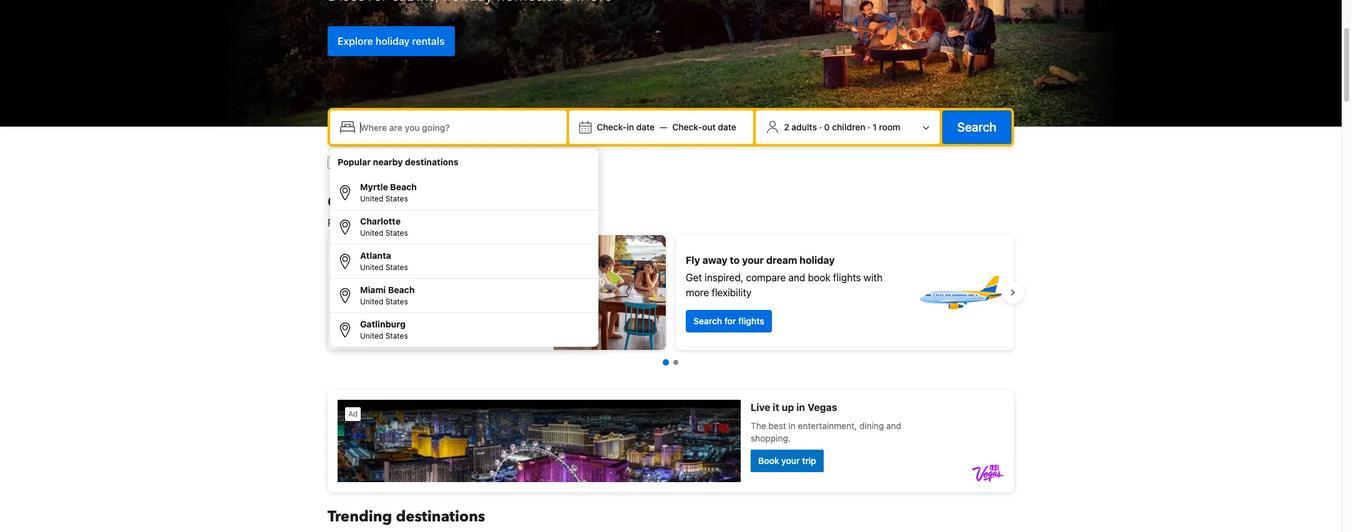 Task type: vqa. For each thing, say whether or not it's contained in the screenshot.
'Popular nearby destinations'
yes



Task type: locate. For each thing, give the bounding box(es) containing it.
search
[[958, 120, 997, 134], [694, 316, 722, 326]]

3 states from the top
[[386, 263, 408, 272]]

take your longest holiday yet browse properties offering long- term stays, many at reduced monthly rates.
[[338, 247, 485, 306]]

explore holiday rentals link
[[328, 26, 455, 56]]

0 horizontal spatial search
[[694, 316, 722, 326]]

main content containing offers
[[318, 192, 1024, 532]]

1 horizontal spatial your
[[742, 255, 764, 266]]

1 horizontal spatial flights
[[833, 272, 861, 283]]

atlanta
[[360, 250, 391, 261]]

stay
[[372, 323, 390, 334]]

myrtle beach united states
[[360, 182, 417, 203]]

2 horizontal spatial holiday
[[800, 255, 835, 266]]

compare
[[746, 272, 786, 283]]

away
[[703, 255, 728, 266]]

0 vertical spatial beach
[[390, 182, 417, 192]]

check-
[[597, 122, 627, 132], [672, 122, 702, 132]]

1 horizontal spatial check-
[[672, 122, 702, 132]]

your
[[363, 247, 384, 258], [742, 255, 764, 266]]

check-out date button
[[667, 116, 742, 139]]

· left 1
[[868, 122, 871, 132]]

for left you
[[494, 217, 507, 228]]

states down charlotte
[[386, 228, 408, 238]]

atlanta united states
[[360, 250, 408, 272]]

your inside the take your longest holiday yet browse properties offering long- term stays, many at reduced monthly rates.
[[363, 247, 384, 258]]

region
[[318, 230, 1024, 355]]

1 vertical spatial destinations
[[396, 507, 485, 527]]

2 vertical spatial for
[[725, 316, 736, 326]]

for down "flexibility"
[[725, 316, 736, 326]]

1 horizontal spatial for
[[494, 217, 507, 228]]

and right deals
[[411, 217, 428, 228]]

flights down "flexibility"
[[738, 316, 764, 326]]

date
[[636, 122, 655, 132], [718, 122, 737, 132]]

states for charlotte
[[386, 228, 408, 238]]

and left book
[[789, 272, 806, 283]]

charlotte
[[360, 216, 401, 227]]

holiday left rentals
[[376, 35, 410, 47]]

states inside myrtle beach united states
[[386, 194, 408, 203]]

list box
[[330, 149, 599, 347]]

1 check- from the left
[[597, 122, 627, 132]]

stays,
[[361, 280, 388, 291]]

3 united from the top
[[360, 263, 383, 272]]

work
[[412, 157, 432, 168]]

0 horizontal spatial your
[[363, 247, 384, 258]]

1
[[873, 122, 877, 132]]

beach inside myrtle beach united states
[[390, 182, 417, 192]]

0 horizontal spatial and
[[411, 217, 428, 228]]

flights
[[833, 272, 861, 283], [738, 316, 764, 326]]

0 vertical spatial and
[[411, 217, 428, 228]]

your right take
[[363, 247, 384, 258]]

a
[[365, 323, 370, 334]]

flights left with
[[833, 272, 861, 283]]

and
[[411, 217, 428, 228], [789, 272, 806, 283]]

offers
[[465, 217, 492, 228]]

1 horizontal spatial date
[[718, 122, 737, 132]]

0 horizontal spatial check-
[[597, 122, 627, 132]]

search for flights link
[[686, 310, 772, 333]]

1 · from the left
[[819, 122, 822, 132]]

0 vertical spatial flights
[[833, 272, 861, 283]]

search for search
[[958, 120, 997, 134]]

5 united from the top
[[360, 331, 383, 341]]

0 horizontal spatial holiday
[[376, 35, 410, 47]]

united inside myrtle beach united states
[[360, 194, 383, 203]]

offers
[[328, 192, 373, 213]]

main content
[[318, 192, 1024, 532]]

united inside atlanta united states
[[360, 263, 383, 272]]

1 horizontal spatial ·
[[868, 122, 871, 132]]

states down many
[[386, 297, 408, 306]]

holiday
[[376, 35, 410, 47], [425, 247, 460, 258], [800, 255, 835, 266]]

check- left the —
[[597, 122, 627, 132]]

with
[[864, 272, 883, 283]]

fly away to your dream holiday get inspired, compare and book flights with more flexibility
[[686, 255, 883, 298]]

nearby
[[373, 157, 403, 167]]

search inside button
[[958, 120, 997, 134]]

rates.
[[377, 295, 402, 306]]

5 states from the top
[[386, 331, 408, 341]]

i'm travelling for work
[[345, 157, 432, 168]]

states inside atlanta united states
[[386, 263, 408, 272]]

more
[[686, 287, 709, 298]]

out
[[702, 122, 716, 132]]

2 states from the top
[[386, 228, 408, 238]]

beach down popular nearby destinations
[[390, 182, 417, 192]]

fly away to your dream holiday image
[[917, 249, 1004, 336]]

to
[[730, 255, 740, 266]]

0 horizontal spatial flights
[[738, 316, 764, 326]]

1 states from the top
[[386, 194, 408, 203]]

1 united from the top
[[360, 194, 383, 203]]

0 horizontal spatial for
[[399, 157, 410, 168]]

beach inside miami beach united states
[[388, 285, 415, 295]]

0 horizontal spatial ·
[[819, 122, 822, 132]]

2 horizontal spatial for
[[725, 316, 736, 326]]

4 united from the top
[[360, 297, 383, 306]]

search button
[[943, 110, 1012, 144]]

trending destinations
[[328, 507, 485, 527]]

0 vertical spatial destinations
[[405, 157, 459, 167]]

in
[[627, 122, 634, 132]]

1 vertical spatial and
[[789, 272, 806, 283]]

states for gatlinburg
[[386, 331, 408, 341]]

united for charlotte
[[360, 228, 383, 238]]

offering
[[423, 265, 458, 276]]

search inside "region"
[[694, 316, 722, 326]]

1 vertical spatial beach
[[388, 285, 415, 295]]

children
[[832, 122, 866, 132]]

states
[[386, 194, 408, 203], [386, 228, 408, 238], [386, 263, 408, 272], [386, 297, 408, 306], [386, 331, 408, 341]]

progress bar
[[663, 360, 679, 366]]

room
[[879, 122, 901, 132]]

your right 'to'
[[742, 255, 764, 266]]

united inside charlotte united states
[[360, 228, 383, 238]]

find a stay
[[345, 323, 390, 334]]

take your longest holiday yet image
[[554, 235, 666, 350]]

states inside charlotte united states
[[386, 228, 408, 238]]

check- right the —
[[672, 122, 702, 132]]

beach down properties
[[388, 285, 415, 295]]

1 vertical spatial for
[[494, 217, 507, 228]]

·
[[819, 122, 822, 132], [868, 122, 871, 132]]

deals
[[385, 217, 409, 228]]

trending
[[328, 507, 392, 527]]

united
[[360, 194, 383, 203], [360, 228, 383, 238], [360, 263, 383, 272], [360, 297, 383, 306], [360, 331, 383, 341]]

united for gatlinburg
[[360, 331, 383, 341]]

2 united from the top
[[360, 228, 383, 238]]

states up deals
[[386, 194, 408, 203]]

check-in date — check-out date
[[597, 122, 737, 132]]

states down gatlinburg
[[386, 331, 408, 341]]

united for atlanta
[[360, 263, 383, 272]]

0 vertical spatial search
[[958, 120, 997, 134]]

gatlinburg united states
[[360, 319, 408, 341]]

2 check- from the left
[[672, 122, 702, 132]]

states down longest
[[386, 263, 408, 272]]

1 horizontal spatial and
[[789, 272, 806, 283]]

flights inside fly away to your dream holiday get inspired, compare and book flights with more flexibility
[[833, 272, 861, 283]]

1 horizontal spatial holiday
[[425, 247, 460, 258]]

states inside gatlinburg united states
[[386, 331, 408, 341]]

holiday up book
[[800, 255, 835, 266]]

holiday inside the take your longest holiday yet browse properties offering long- term stays, many at reduced monthly rates.
[[425, 247, 460, 258]]

rentals
[[412, 35, 445, 47]]

1 date from the left
[[636, 122, 655, 132]]

2 adults · 0 children · 1 room button
[[761, 115, 935, 139]]

take
[[338, 247, 360, 258]]

1 horizontal spatial search
[[958, 120, 997, 134]]

1 vertical spatial search
[[694, 316, 722, 326]]

beach
[[390, 182, 417, 192], [388, 285, 415, 295]]

date right in at the left top of the page
[[636, 122, 655, 132]]

states for atlanta
[[386, 263, 408, 272]]

holiday up offering
[[425, 247, 460, 258]]

date right out
[[718, 122, 737, 132]]

0 horizontal spatial date
[[636, 122, 655, 132]]

for
[[399, 157, 410, 168], [494, 217, 507, 228], [725, 316, 736, 326]]

for left work
[[399, 157, 410, 168]]

4 states from the top
[[386, 297, 408, 306]]

destinations
[[405, 157, 459, 167], [396, 507, 485, 527]]

· left 0
[[819, 122, 822, 132]]

popular nearby destinations
[[338, 157, 459, 167]]

united inside gatlinburg united states
[[360, 331, 383, 341]]



Task type: describe. For each thing, give the bounding box(es) containing it.
for inside offers promotions, deals and special offers for you
[[494, 217, 507, 228]]

beach for miami beach
[[388, 285, 415, 295]]

2
[[784, 122, 789, 132]]

Where are you going? field
[[355, 116, 562, 139]]

find a stay link
[[338, 318, 397, 340]]

your inside fly away to your dream holiday get inspired, compare and book flights with more flexibility
[[742, 255, 764, 266]]

region containing take your longest holiday yet
[[318, 230, 1024, 355]]

promotions,
[[328, 217, 382, 228]]

holiday inside fly away to your dream holiday get inspired, compare and book flights with more flexibility
[[800, 255, 835, 266]]

1 vertical spatial flights
[[738, 316, 764, 326]]

popular nearby destinations group
[[330, 176, 599, 347]]

browse
[[338, 265, 371, 276]]

monthly
[[338, 295, 374, 306]]

united inside miami beach united states
[[360, 297, 383, 306]]

2 adults · 0 children · 1 room
[[784, 122, 901, 132]]

search for flights
[[694, 316, 764, 326]]

explore
[[338, 35, 373, 47]]

term
[[338, 280, 359, 291]]

beach for myrtle beach
[[390, 182, 417, 192]]

properties
[[374, 265, 420, 276]]

states inside miami beach united states
[[386, 297, 408, 306]]

miami
[[360, 285, 386, 295]]

check-in date button
[[592, 116, 660, 139]]

0 vertical spatial for
[[399, 157, 410, 168]]

i'm
[[345, 157, 357, 168]]

popular
[[338, 157, 371, 167]]

gatlinburg
[[360, 319, 406, 330]]

travelling
[[360, 157, 397, 168]]

adults
[[792, 122, 817, 132]]

you
[[509, 217, 526, 228]]

dream
[[766, 255, 797, 266]]

reduced
[[429, 280, 466, 291]]

explore holiday rentals
[[338, 35, 445, 47]]

at
[[418, 280, 426, 291]]

longest
[[387, 247, 423, 258]]

search for search for flights
[[694, 316, 722, 326]]

and inside offers promotions, deals and special offers for you
[[411, 217, 428, 228]]

get
[[686, 272, 702, 283]]

advertisement region
[[328, 390, 1014, 493]]

miami beach united states
[[360, 285, 415, 306]]

myrtle
[[360, 182, 388, 192]]

find
[[345, 323, 363, 334]]

for inside "region"
[[725, 316, 736, 326]]

list box containing popular nearby destinations
[[330, 149, 599, 347]]

—
[[660, 122, 667, 132]]

and inside fly away to your dream holiday get inspired, compare and book flights with more flexibility
[[789, 272, 806, 283]]

yet
[[463, 247, 478, 258]]

charlotte united states
[[360, 216, 408, 238]]

long-
[[461, 265, 485, 276]]

2 date from the left
[[718, 122, 737, 132]]

flexibility
[[712, 287, 752, 298]]

2 · from the left
[[868, 122, 871, 132]]

book
[[808, 272, 831, 283]]

special
[[431, 217, 463, 228]]

many
[[390, 280, 415, 291]]

fly
[[686, 255, 700, 266]]

0
[[824, 122, 830, 132]]

offers promotions, deals and special offers for you
[[328, 192, 526, 228]]

inspired,
[[705, 272, 744, 283]]



